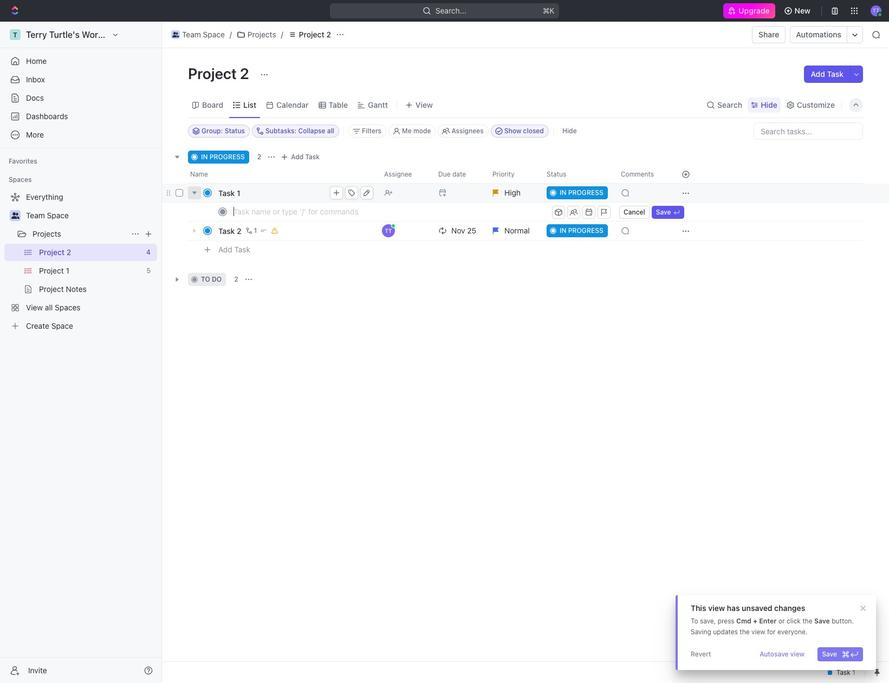 Task type: locate. For each thing, give the bounding box(es) containing it.
revert
[[691, 650, 711, 658]]

1 vertical spatial in progress
[[560, 189, 604, 197]]

2 horizontal spatial project 2
[[299, 30, 331, 39]]

spaces down project notes
[[55, 303, 80, 312]]

priority
[[493, 170, 515, 178]]

1 vertical spatial project 2 link
[[39, 244, 142, 261]]

2 vertical spatial in
[[560, 227, 567, 235]]

docs
[[26, 93, 44, 102]]

team space right user group image
[[182, 30, 225, 39]]

1 horizontal spatial add task button
[[278, 151, 324, 164]]

1 up the task 2
[[237, 188, 240, 198]]

save button down button.
[[818, 648, 863, 662]]

task down collapse
[[305, 153, 320, 161]]

0 horizontal spatial hide
[[562, 127, 577, 135]]

0 vertical spatial status
[[225, 127, 245, 135]]

task down 1 button at the left top of page
[[234, 245, 250, 254]]

new button
[[780, 2, 817, 20]]

1 horizontal spatial view
[[416, 100, 433, 109]]

tree inside sidebar navigation
[[4, 189, 157, 335]]

0 horizontal spatial view
[[26, 303, 43, 312]]

all inside view all spaces link
[[45, 303, 53, 312]]

0 vertical spatial spaces
[[9, 176, 32, 184]]

list link
[[241, 97, 256, 112]]

project 2 inside sidebar navigation
[[39, 248, 71, 257]]

0 horizontal spatial projects link
[[33, 225, 127, 243]]

1 vertical spatial space
[[47, 211, 69, 220]]

status right priority dropdown button
[[547, 170, 566, 178]]

search
[[718, 100, 743, 109]]

space
[[203, 30, 225, 39], [47, 211, 69, 220], [51, 321, 73, 331]]

save,
[[700, 617, 716, 625]]

team space down everything
[[26, 211, 69, 220]]

updates
[[713, 628, 738, 636]]

1 vertical spatial add
[[291, 153, 304, 161]]

status right the group:
[[225, 127, 245, 135]]

workspace
[[82, 30, 127, 40]]

search button
[[703, 97, 746, 112]]

0 horizontal spatial view
[[708, 604, 725, 613]]

project for project notes link at the left
[[39, 285, 64, 294]]

1 vertical spatial hide
[[562, 127, 577, 135]]

1 in progress button from the top
[[540, 183, 615, 203]]

add task button
[[805, 66, 850, 83], [278, 151, 324, 164], [214, 243, 255, 256]]

1 horizontal spatial project 2 link
[[285, 28, 334, 41]]

1 inside sidebar navigation
[[66, 266, 69, 275]]

tree containing everything
[[4, 189, 157, 335]]

terry
[[26, 30, 47, 40]]

view for view
[[416, 100, 433, 109]]

0 vertical spatial tt button
[[868, 2, 885, 20]]

view
[[708, 604, 725, 613], [752, 628, 766, 636], [791, 650, 805, 658]]

2 horizontal spatial add task button
[[805, 66, 850, 83]]

all
[[327, 127, 334, 135], [45, 303, 53, 312]]

all right collapse
[[327, 127, 334, 135]]

view for this
[[708, 604, 725, 613]]

0 vertical spatial team space
[[182, 30, 225, 39]]

in progress
[[201, 153, 245, 161], [560, 189, 604, 197], [560, 227, 604, 235]]

0 horizontal spatial 1
[[66, 266, 69, 275]]

save left button.
[[814, 617, 830, 625]]

0 horizontal spatial team
[[26, 211, 45, 220]]

customize
[[797, 100, 835, 109]]

2 vertical spatial project 2
[[39, 248, 71, 257]]

project notes
[[39, 285, 87, 294]]

in up name
[[201, 153, 208, 161]]

2 horizontal spatial view
[[791, 650, 805, 658]]

1 horizontal spatial the
[[803, 617, 813, 625]]

view inside sidebar navigation
[[26, 303, 43, 312]]

tt for the leftmost the tt dropdown button
[[385, 228, 392, 234]]

0 horizontal spatial team space
[[26, 211, 69, 220]]

1 horizontal spatial add task
[[291, 153, 320, 161]]

add task button up the name dropdown button
[[278, 151, 324, 164]]

changes
[[775, 604, 805, 613]]

view up create
[[26, 303, 43, 312]]

add for leftmost add task button
[[218, 245, 232, 254]]

add up customize
[[811, 69, 825, 79]]

0 vertical spatial all
[[327, 127, 334, 135]]

in progress button for normal
[[540, 221, 615, 241]]

1 vertical spatial view
[[26, 303, 43, 312]]

1 vertical spatial add task button
[[278, 151, 324, 164]]

hide
[[761, 100, 778, 109], [562, 127, 577, 135]]

0 horizontal spatial project 2 link
[[39, 244, 142, 261]]

1 horizontal spatial spaces
[[55, 303, 80, 312]]

2 horizontal spatial add
[[811, 69, 825, 79]]

tree
[[4, 189, 157, 335]]

2
[[326, 30, 331, 39], [240, 64, 249, 82], [257, 153, 261, 161], [237, 226, 241, 235], [67, 248, 71, 257], [234, 275, 238, 283]]

team space
[[182, 30, 225, 39], [26, 211, 69, 220]]

view for view all spaces
[[26, 303, 43, 312]]

0 horizontal spatial tt
[[385, 228, 392, 234]]

1 vertical spatial 1
[[254, 227, 257, 235]]

1 vertical spatial projects
[[33, 229, 61, 238]]

0 vertical spatial in progress button
[[540, 183, 615, 203]]

0 vertical spatial tt
[[873, 7, 880, 14]]

favorites button
[[4, 155, 42, 168]]

2 vertical spatial add task
[[218, 245, 250, 254]]

the right click
[[803, 617, 813, 625]]

add task down "subtasks: collapse all"
[[291, 153, 320, 161]]

the
[[803, 617, 813, 625], [740, 628, 750, 636]]

1 vertical spatial view
[[752, 628, 766, 636]]

revert button
[[687, 648, 716, 662]]

in down status dropdown button
[[560, 189, 567, 197]]

1 horizontal spatial projects link
[[234, 28, 279, 41]]

+
[[753, 617, 758, 625]]

1 vertical spatial progress
[[568, 189, 604, 197]]

1 vertical spatial project 2
[[188, 64, 252, 82]]

1 vertical spatial all
[[45, 303, 53, 312]]

1 vertical spatial team space
[[26, 211, 69, 220]]

save button right the cancel button
[[652, 206, 684, 219]]

view for autosave
[[791, 650, 805, 658]]

date
[[452, 170, 466, 178]]

hide right the closed at the top of the page
[[562, 127, 577, 135]]

add task for add task button to the top
[[811, 69, 844, 79]]

team
[[182, 30, 201, 39], [26, 211, 45, 220]]

1
[[237, 188, 240, 198], [254, 227, 257, 235], [66, 266, 69, 275]]

table
[[329, 100, 348, 109]]

task up the task 2
[[218, 188, 235, 198]]

calendar link
[[274, 97, 309, 112]]

2 vertical spatial progress
[[568, 227, 604, 235]]

new
[[795, 6, 811, 15]]

0 vertical spatial save
[[656, 208, 671, 216]]

1 / from the left
[[230, 30, 232, 39]]

autosave view button
[[756, 648, 809, 662]]

cmd
[[737, 617, 752, 625]]

do
[[212, 275, 222, 283]]

add task button down the task 2
[[214, 243, 255, 256]]

automations button
[[791, 27, 847, 43]]

status
[[225, 127, 245, 135], [547, 170, 566, 178]]

2 vertical spatial add
[[218, 245, 232, 254]]

add up the name dropdown button
[[291, 153, 304, 161]]

1 horizontal spatial all
[[327, 127, 334, 135]]

save down button.
[[822, 650, 837, 658]]

1 vertical spatial status
[[547, 170, 566, 178]]

add task up customize
[[811, 69, 844, 79]]

0 horizontal spatial /
[[230, 30, 232, 39]]

1 horizontal spatial 1
[[237, 188, 240, 198]]

name
[[190, 170, 208, 178]]

closed
[[523, 127, 544, 135]]

gantt
[[368, 100, 388, 109]]

upgrade
[[739, 6, 770, 15]]

progress
[[210, 153, 245, 161], [568, 189, 604, 197], [568, 227, 604, 235]]

add for add task button to the top
[[811, 69, 825, 79]]

view up mode
[[416, 100, 433, 109]]

0 vertical spatial 1
[[237, 188, 240, 198]]

view inside button
[[791, 650, 805, 658]]

1 horizontal spatial projects
[[248, 30, 276, 39]]

high button
[[486, 183, 540, 203]]

everything
[[26, 192, 63, 202]]

spaces down favorites button
[[9, 176, 32, 184]]

0 horizontal spatial save button
[[652, 206, 684, 219]]

create space link
[[4, 318, 155, 335]]

2 vertical spatial view
[[791, 650, 805, 658]]

me mode
[[402, 127, 431, 135]]

0 horizontal spatial projects
[[33, 229, 61, 238]]

1 vertical spatial tt button
[[378, 221, 432, 241]]

0 horizontal spatial status
[[225, 127, 245, 135]]

the down the cmd
[[740, 628, 750, 636]]

create
[[26, 321, 49, 331]]

team right user group icon
[[26, 211, 45, 220]]

0 vertical spatial add
[[811, 69, 825, 79]]

hide right 'search'
[[761, 100, 778, 109]]

comments
[[621, 170, 654, 178]]

1 for task 1
[[237, 188, 240, 198]]

1 inside button
[[254, 227, 257, 235]]

1 horizontal spatial /
[[281, 30, 283, 39]]

1 horizontal spatial save button
[[818, 648, 863, 662]]

0 vertical spatial team space link
[[169, 28, 228, 41]]

in right normal
[[560, 227, 567, 235]]

view down +
[[752, 628, 766, 636]]

space right user group image
[[203, 30, 225, 39]]

project for project 1 link
[[39, 266, 64, 275]]

notes
[[66, 285, 87, 294]]

team right user group image
[[182, 30, 201, 39]]

in progress button
[[540, 183, 615, 203], [540, 221, 615, 241]]

progress for high
[[568, 189, 604, 197]]

project notes link
[[39, 281, 155, 298]]

inbox
[[26, 75, 45, 84]]

0 vertical spatial in progress
[[201, 153, 245, 161]]

space down everything
[[47, 211, 69, 220]]

add task button up customize
[[805, 66, 850, 83]]

1 vertical spatial tt
[[385, 228, 392, 234]]

show closed button
[[491, 125, 549, 138]]

mode
[[413, 127, 431, 135]]

status inside status dropdown button
[[547, 170, 566, 178]]

project 1 link
[[39, 262, 142, 280]]

hide inside button
[[562, 127, 577, 135]]

1 vertical spatial save
[[814, 617, 830, 625]]

0 vertical spatial view
[[708, 604, 725, 613]]

space down view all spaces
[[51, 321, 73, 331]]

1 vertical spatial in progress button
[[540, 221, 615, 241]]

1 horizontal spatial team
[[182, 30, 201, 39]]

project 2 link
[[285, 28, 334, 41], [39, 244, 142, 261]]

1 horizontal spatial status
[[547, 170, 566, 178]]

view down everyone.
[[791, 650, 805, 658]]

group: status
[[202, 127, 245, 135]]

2 in progress button from the top
[[540, 221, 615, 241]]

team inside sidebar navigation
[[26, 211, 45, 220]]

2 inside sidebar navigation
[[67, 248, 71, 257]]

1 horizontal spatial hide
[[761, 100, 778, 109]]

0 horizontal spatial add task
[[218, 245, 250, 254]]

⌘k
[[543, 6, 555, 15]]

normal
[[505, 226, 530, 235]]

2 vertical spatial in progress
[[560, 227, 604, 235]]

add task down the task 2
[[218, 245, 250, 254]]

1 up project notes
[[66, 266, 69, 275]]

team space link
[[169, 28, 228, 41], [26, 207, 155, 224]]

5
[[147, 267, 151, 275]]

view up "save,"
[[708, 604, 725, 613]]

t
[[13, 31, 17, 39]]

0 horizontal spatial the
[[740, 628, 750, 636]]

0 vertical spatial project 2
[[299, 30, 331, 39]]

me mode button
[[389, 125, 436, 138]]

save right cancel
[[656, 208, 671, 216]]

2 horizontal spatial add task
[[811, 69, 844, 79]]

terry turtle's workspace
[[26, 30, 127, 40]]

0 horizontal spatial project 2
[[39, 248, 71, 257]]

has
[[727, 604, 740, 613]]

all up create space on the left
[[45, 303, 53, 312]]

0 horizontal spatial all
[[45, 303, 53, 312]]

task
[[827, 69, 844, 79], [305, 153, 320, 161], [218, 188, 235, 198], [218, 226, 235, 235], [234, 245, 250, 254]]

0 horizontal spatial add
[[218, 245, 232, 254]]

0 vertical spatial the
[[803, 617, 813, 625]]

0 vertical spatial add task button
[[805, 66, 850, 83]]

0 horizontal spatial team space link
[[26, 207, 155, 224]]

add down the task 2
[[218, 245, 232, 254]]

0 vertical spatial view
[[416, 100, 433, 109]]

project inside project 1 link
[[39, 266, 64, 275]]

1 vertical spatial team
[[26, 211, 45, 220]]

0 vertical spatial projects
[[248, 30, 276, 39]]

project inside project notes link
[[39, 285, 64, 294]]

view inside button
[[416, 100, 433, 109]]

1 button
[[244, 225, 259, 236]]

1 right the task 2
[[254, 227, 257, 235]]

view button
[[402, 92, 437, 118]]

add
[[811, 69, 825, 79], [291, 153, 304, 161], [218, 245, 232, 254]]

show
[[504, 127, 522, 135]]



Task type: vqa. For each thing, say whether or not it's contained in the screenshot.
Answers
no



Task type: describe. For each thing, give the bounding box(es) containing it.
1 vertical spatial save button
[[818, 648, 863, 662]]

1 horizontal spatial view
[[752, 628, 766, 636]]

filters button
[[349, 125, 386, 138]]

due date button
[[432, 166, 486, 183]]

1 vertical spatial spaces
[[55, 303, 80, 312]]

0 horizontal spatial add task button
[[214, 243, 255, 256]]

view all spaces
[[26, 303, 80, 312]]

progress for normal
[[568, 227, 604, 235]]

cancel button
[[619, 206, 650, 219]]

board
[[202, 100, 223, 109]]

docs link
[[4, 89, 157, 107]]

to do
[[201, 275, 222, 283]]

add task for leftmost add task button
[[218, 245, 250, 254]]

gantt link
[[366, 97, 388, 112]]

hide button
[[748, 97, 781, 112]]

invite
[[28, 666, 47, 675]]

board link
[[200, 97, 223, 112]]

assignee button
[[378, 166, 432, 183]]

0 vertical spatial progress
[[210, 153, 245, 161]]

autosave view
[[760, 650, 805, 658]]

this
[[691, 604, 707, 613]]

project for bottom project 2 link
[[39, 248, 65, 257]]

saving
[[691, 628, 711, 636]]

calendar
[[276, 100, 309, 109]]

view all spaces link
[[4, 299, 155, 316]]

1 horizontal spatial tt button
[[868, 2, 885, 20]]

this view has unsaved changes to save, press cmd + enter or click the save button. saving updates the view for everyone.
[[691, 604, 854, 636]]

cancel
[[624, 208, 645, 216]]

0 vertical spatial projects link
[[234, 28, 279, 41]]

upgrade link
[[724, 3, 775, 18]]

home
[[26, 56, 47, 66]]

0 horizontal spatial tt button
[[378, 221, 432, 241]]

4
[[146, 248, 151, 256]]

1 horizontal spatial team space link
[[169, 28, 228, 41]]

0 vertical spatial team
[[182, 30, 201, 39]]

0 vertical spatial space
[[203, 30, 225, 39]]

normal button
[[486, 221, 540, 241]]

group:
[[202, 127, 223, 135]]

1 vertical spatial team space link
[[26, 207, 155, 224]]

tt for rightmost the tt dropdown button
[[873, 7, 880, 14]]

1 for project 1
[[66, 266, 69, 275]]

1 horizontal spatial add
[[291, 153, 304, 161]]

customize button
[[783, 97, 838, 112]]

user group image
[[11, 212, 19, 219]]

hide button
[[558, 125, 581, 138]]

more button
[[4, 126, 157, 144]]

dashboards
[[26, 112, 68, 121]]

in for normal
[[560, 227, 567, 235]]

0 vertical spatial in
[[201, 153, 208, 161]]

high
[[505, 188, 521, 197]]

0 vertical spatial project 2 link
[[285, 28, 334, 41]]

share
[[759, 30, 780, 39]]

view button
[[402, 97, 437, 112]]

me
[[402, 127, 412, 135]]

autosave
[[760, 650, 789, 658]]

Task name or type '/' for commands text field
[[234, 203, 550, 220]]

task up customize
[[827, 69, 844, 79]]

user group image
[[172, 32, 179, 37]]

1 vertical spatial add task
[[291, 153, 320, 161]]

subtasks:
[[266, 127, 297, 135]]

or
[[779, 617, 785, 625]]

Search tasks... text field
[[754, 123, 863, 139]]

1 horizontal spatial team space
[[182, 30, 225, 39]]

hide inside dropdown button
[[761, 100, 778, 109]]

projects inside sidebar navigation
[[33, 229, 61, 238]]

press
[[718, 617, 735, 625]]

subtasks: collapse all
[[266, 127, 334, 135]]

2 / from the left
[[281, 30, 283, 39]]

turtle's
[[49, 30, 80, 40]]

1 vertical spatial the
[[740, 628, 750, 636]]

in progress for normal
[[560, 227, 604, 235]]

to
[[201, 275, 210, 283]]

share button
[[752, 26, 786, 43]]

search...
[[436, 6, 467, 15]]

more
[[26, 130, 44, 139]]

due date
[[438, 170, 466, 178]]

2 vertical spatial save
[[822, 650, 837, 658]]

team space inside sidebar navigation
[[26, 211, 69, 220]]

sidebar navigation
[[0, 22, 164, 683]]

collapse
[[298, 127, 325, 135]]

automations
[[796, 30, 842, 39]]

task left 1 button at the left top of page
[[218, 226, 235, 235]]

create space
[[26, 321, 73, 331]]

task 2
[[218, 226, 241, 235]]

status button
[[540, 166, 615, 183]]

project 1
[[39, 266, 69, 275]]

priority button
[[486, 166, 540, 183]]

list
[[243, 100, 256, 109]]

in progress for high
[[560, 189, 604, 197]]

click
[[787, 617, 801, 625]]

2 vertical spatial space
[[51, 321, 73, 331]]

everyone.
[[778, 628, 808, 636]]

for
[[767, 628, 776, 636]]

task 1 link
[[216, 185, 376, 201]]

to
[[691, 617, 698, 625]]

in for high
[[560, 189, 567, 197]]

task 1
[[218, 188, 240, 198]]

in progress button for high
[[540, 183, 615, 203]]

1 horizontal spatial project 2
[[188, 64, 252, 82]]

0 horizontal spatial spaces
[[9, 176, 32, 184]]

assignees
[[452, 127, 484, 135]]

1 vertical spatial projects link
[[33, 225, 127, 243]]

table link
[[327, 97, 348, 112]]

unsaved
[[742, 604, 773, 613]]

inbox link
[[4, 71, 157, 88]]

save inside this view has unsaved changes to save, press cmd + enter or click the save button. saving updates the view for everyone.
[[814, 617, 830, 625]]

home link
[[4, 53, 157, 70]]

button.
[[832, 617, 854, 625]]

terry turtle's workspace, , element
[[10, 29, 21, 40]]



